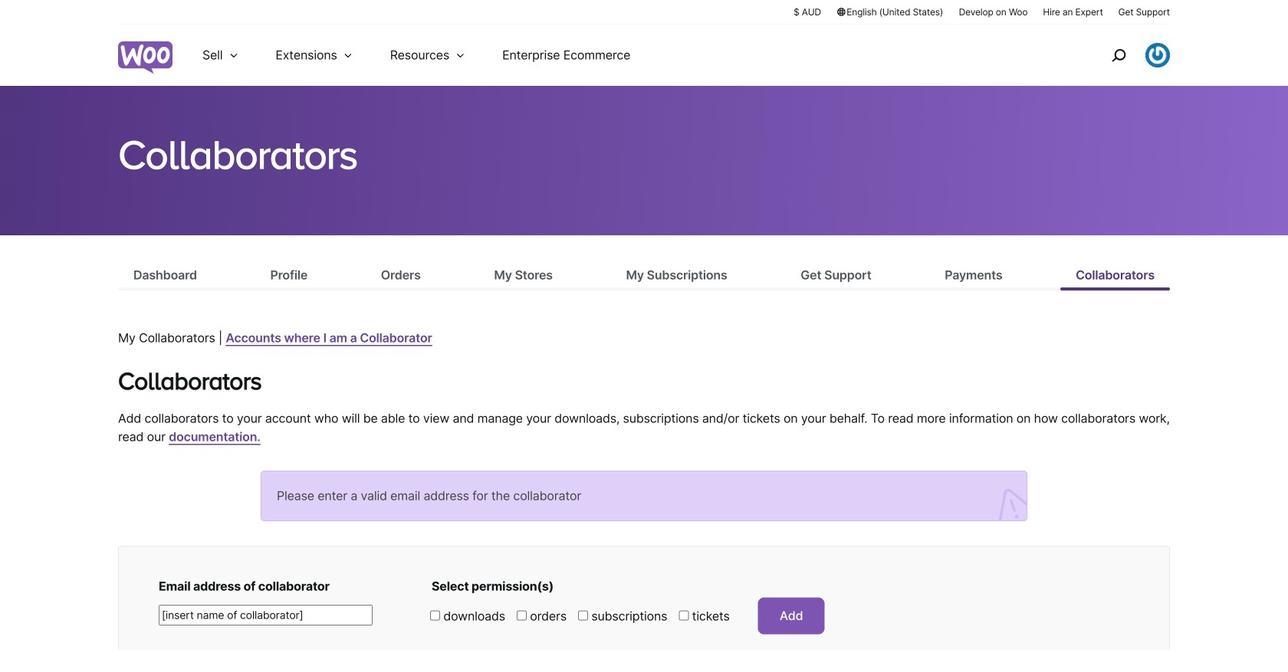 Task type: locate. For each thing, give the bounding box(es) containing it.
search image
[[1107, 43, 1132, 68]]

None checkbox
[[517, 611, 527, 621]]

open account menu image
[[1146, 43, 1171, 68]]

None checkbox
[[430, 611, 440, 621], [578, 611, 588, 621], [679, 611, 689, 621], [430, 611, 440, 621], [578, 611, 588, 621], [679, 611, 689, 621]]

service navigation menu element
[[1079, 30, 1171, 80]]



